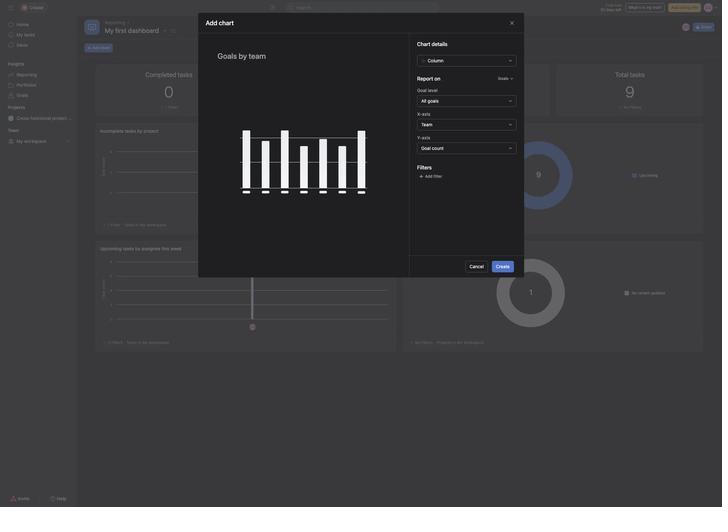 Task type: locate. For each thing, give the bounding box(es) containing it.
add left billing
[[672, 5, 679, 10]]

tasks in my workspace for by project
[[124, 223, 166, 227]]

tasks
[[24, 32, 35, 37], [125, 128, 136, 134], [123, 246, 134, 251]]

team button down cross-
[[0, 127, 19, 134]]

1 horizontal spatial by
[[421, 128, 426, 134]]

tasks for by project
[[124, 223, 134, 227]]

1 vertical spatial no filters
[[415, 340, 433, 345]]

goal
[[417, 88, 427, 93], [421, 145, 431, 151]]

2 horizontal spatial add
[[672, 5, 679, 10]]

axis
[[422, 111, 430, 117], [422, 135, 430, 140]]

upcoming tasks by assignee this week
[[100, 246, 182, 251]]

0 horizontal spatial 1 filter button
[[159, 104, 179, 111]]

1 vertical spatial add
[[92, 45, 100, 50]]

0 horizontal spatial team button
[[0, 127, 19, 134]]

co inside co button
[[684, 25, 689, 29]]

add inside add billing info button
[[672, 5, 679, 10]]

axis down all
[[422, 111, 430, 117]]

in inside button
[[642, 5, 646, 10]]

inbox link
[[4, 40, 73, 50]]

goal down y-axis at the right top of page
[[421, 145, 431, 151]]

tasks up the "y-"
[[408, 128, 420, 134]]

0 vertical spatial goal
[[417, 88, 427, 93]]

total tasks
[[615, 71, 645, 78]]

0 vertical spatial upcoming
[[640, 173, 658, 178]]

1 vertical spatial no
[[632, 291, 637, 295]]

add inside add chart button
[[92, 45, 100, 50]]

my
[[105, 27, 114, 34], [17, 32, 23, 37], [17, 138, 23, 144], [140, 223, 145, 227], [142, 340, 148, 345], [457, 340, 463, 345]]

create
[[496, 264, 510, 269]]

2 axis from the top
[[422, 135, 430, 140]]

no inside button
[[624, 105, 629, 110]]

0 vertical spatial no
[[624, 105, 629, 110]]

filters
[[630, 105, 642, 110], [417, 165, 432, 170], [111, 340, 123, 345], [421, 340, 433, 345]]

axis up goal count on the right of the page
[[422, 135, 430, 140]]

team button
[[417, 119, 517, 130], [0, 127, 19, 134]]

goals
[[428, 98, 439, 104]]

1 horizontal spatial 0 button
[[472, 83, 481, 101]]

0 vertical spatial add
[[672, 5, 679, 10]]

0 button
[[164, 83, 174, 101], [472, 83, 481, 101]]

invite
[[18, 496, 29, 501]]

reporting link
[[105, 19, 125, 26], [4, 70, 73, 80]]

by left project status
[[426, 246, 431, 251]]

what's in my trial? button
[[626, 3, 665, 12]]

x-
[[417, 111, 422, 117]]

upcoming for upcoming tasks by assignee this week
[[100, 246, 122, 251]]

reporting link up my first dashboard
[[105, 19, 125, 26]]

1 vertical spatial goals
[[17, 92, 28, 98]]

incomplete
[[100, 128, 124, 134]]

0 horizontal spatial goals
[[17, 92, 28, 98]]

tasks down home
[[24, 32, 35, 37]]

tasks in my workspace
[[124, 223, 166, 227], [127, 340, 169, 345]]

2 vertical spatial tasks
[[123, 246, 134, 251]]

add left chart
[[92, 45, 100, 50]]

goals inside dropdown button
[[498, 76, 509, 81]]

add left filter
[[425, 174, 433, 179]]

1 horizontal spatial co
[[684, 25, 689, 29]]

my inside teams element
[[17, 138, 23, 144]]

2 vertical spatial add
[[425, 174, 433, 179]]

what's in my trial?
[[629, 5, 662, 10]]

reporting up my first dashboard
[[105, 20, 125, 25]]

0 horizontal spatial upcoming
[[100, 246, 122, 251]]

0 vertical spatial reporting
[[105, 20, 125, 25]]

count
[[432, 145, 444, 151]]

1 filter
[[165, 105, 178, 110], [473, 105, 485, 110], [108, 223, 120, 227]]

2 horizontal spatial projects
[[437, 340, 452, 345]]

1 horizontal spatial add
[[425, 174, 433, 179]]

info
[[692, 5, 698, 10]]

tasks in my workspace for by
[[127, 340, 169, 345]]

add inside add filter dropdown button
[[425, 174, 433, 179]]

in
[[642, 5, 646, 10], [135, 223, 139, 227], [138, 340, 141, 345], [453, 340, 456, 345]]

0 horizontal spatial 0
[[164, 83, 174, 101]]

close image
[[510, 20, 515, 25]]

0 vertical spatial no filters
[[624, 105, 642, 110]]

all goals button
[[417, 95, 517, 107]]

1 axis from the top
[[422, 111, 430, 117]]

goals button
[[495, 74, 517, 83]]

inbox
[[17, 42, 28, 48]]

add for add billing info
[[672, 5, 679, 10]]

1 horizontal spatial team button
[[417, 119, 517, 130]]

reporting
[[105, 20, 125, 25], [17, 72, 37, 77]]

projects
[[8, 105, 25, 110], [408, 246, 425, 251], [437, 340, 452, 345]]

1 vertical spatial co
[[250, 325, 255, 329]]

reporting up portfolios
[[17, 72, 37, 77]]

1 horizontal spatial 1
[[165, 105, 167, 110]]

team
[[421, 122, 432, 127], [8, 128, 19, 133]]

1 horizontal spatial 0
[[472, 83, 481, 101]]

9
[[625, 83, 635, 101]]

0 horizontal spatial by
[[135, 246, 140, 251]]

report image
[[88, 23, 96, 31]]

team button up goal count dropdown button
[[417, 119, 517, 130]]

by left assignee
[[135, 246, 140, 251]]

2 horizontal spatial 1
[[473, 105, 475, 110]]

search list box
[[286, 3, 439, 13]]

goals
[[498, 76, 509, 81], [17, 92, 28, 98]]

functional
[[30, 115, 51, 121]]

projects element
[[0, 102, 77, 125]]

chart
[[101, 45, 110, 50]]

0 vertical spatial goals
[[498, 76, 509, 81]]

tasks left assignee
[[123, 246, 134, 251]]

no filters
[[624, 105, 642, 110], [415, 340, 433, 345]]

1 horizontal spatial no
[[624, 105, 629, 110]]

1 horizontal spatial reporting link
[[105, 19, 125, 26]]

trial
[[615, 3, 622, 8]]

1 vertical spatial tasks
[[125, 128, 136, 134]]

add chart button
[[84, 43, 113, 52]]

1 vertical spatial upcoming
[[100, 246, 122, 251]]

0 vertical spatial tasks
[[24, 32, 35, 37]]

0 horizontal spatial reporting
[[17, 72, 37, 77]]

projects inside dropdown button
[[8, 105, 25, 110]]

goal for goal count
[[421, 145, 431, 151]]

2 horizontal spatial 1 filter
[[473, 105, 485, 110]]

1 vertical spatial axis
[[422, 135, 430, 140]]

0 vertical spatial axis
[[422, 111, 430, 117]]

no
[[624, 105, 629, 110], [632, 291, 637, 295], [415, 340, 420, 345]]

filter
[[168, 105, 178, 110], [476, 105, 485, 110], [111, 223, 120, 227]]

team down cross-
[[8, 128, 19, 133]]

tasks
[[408, 128, 420, 134], [124, 223, 134, 227], [127, 340, 137, 345]]

reporting link up portfolios
[[4, 70, 73, 80]]

create button
[[492, 261, 514, 272]]

workspace inside teams element
[[24, 138, 46, 144]]

by up y-axis at the right top of page
[[421, 128, 426, 134]]

completion
[[427, 128, 451, 134]]

1 vertical spatial tasks
[[124, 223, 134, 227]]

workspace for upcoming tasks by assignee this week
[[149, 340, 169, 345]]

1 0 from the left
[[164, 83, 174, 101]]

in for projects by project status
[[453, 340, 456, 345]]

x-axis
[[417, 111, 430, 117]]

assignee
[[142, 246, 160, 251]]

1 horizontal spatial goals
[[498, 76, 509, 81]]

projects for projects by project status
[[408, 246, 425, 251]]

add billing info button
[[669, 3, 701, 12]]

tasks left by project at top
[[125, 128, 136, 134]]

2 horizontal spatial by
[[426, 246, 431, 251]]

2 vertical spatial projects
[[437, 340, 452, 345]]

home
[[17, 22, 29, 27]]

workspace
[[24, 138, 46, 144], [146, 223, 166, 227], [149, 340, 169, 345], [464, 340, 484, 345]]

0 vertical spatial reporting link
[[105, 19, 125, 26]]

by
[[421, 128, 426, 134], [135, 246, 140, 251], [426, 246, 431, 251]]

team down x-axis
[[421, 122, 432, 127]]

upcoming for upcoming
[[640, 173, 658, 178]]

0 horizontal spatial team
[[8, 128, 19, 133]]

0 horizontal spatial no filters
[[415, 340, 433, 345]]

2 vertical spatial no
[[415, 340, 420, 345]]

1 horizontal spatial no filters
[[624, 105, 642, 110]]

my
[[647, 5, 652, 10]]

1 vertical spatial tasks in my workspace
[[127, 340, 169, 345]]

2 vertical spatial tasks
[[127, 340, 137, 345]]

co
[[684, 25, 689, 29], [250, 325, 255, 329]]

1 vertical spatial reporting link
[[4, 70, 73, 80]]

goal count button
[[417, 143, 517, 154]]

tasks up upcoming tasks by assignee this week
[[124, 223, 134, 227]]

1 horizontal spatial 1 filter button
[[466, 104, 487, 111]]

0
[[164, 83, 174, 101], [472, 83, 481, 101]]

2 horizontal spatial no
[[632, 291, 637, 295]]

projects for projects
[[8, 105, 25, 110]]

1 horizontal spatial filter
[[168, 105, 178, 110]]

insights
[[8, 61, 24, 67]]

this week
[[162, 246, 182, 251]]

tasks right the 3 filters
[[127, 340, 137, 345]]

tasks inside 'link'
[[24, 32, 35, 37]]

add
[[672, 5, 679, 10], [92, 45, 100, 50], [425, 174, 433, 179]]

0 vertical spatial team
[[421, 122, 432, 127]]

1 vertical spatial projects
[[408, 246, 425, 251]]

0 vertical spatial projects
[[8, 105, 25, 110]]

1 vertical spatial reporting
[[17, 72, 37, 77]]

0 vertical spatial co
[[684, 25, 689, 29]]

my workspace link
[[4, 136, 73, 146]]

1 vertical spatial goal
[[421, 145, 431, 151]]

invite button
[[6, 493, 34, 505]]

0 horizontal spatial projects
[[8, 105, 25, 110]]

1 1 filter button from the left
[[159, 104, 179, 111]]

goal up all
[[417, 88, 427, 93]]

tasks for incomplete
[[125, 128, 136, 134]]

0 horizontal spatial 0 button
[[164, 83, 174, 101]]

1 horizontal spatial upcoming
[[640, 173, 658, 178]]

0 horizontal spatial add
[[92, 45, 100, 50]]

portfolios
[[17, 82, 36, 88]]

2 horizontal spatial filter
[[476, 105, 485, 110]]

1 horizontal spatial projects
[[408, 246, 425, 251]]

0 vertical spatial tasks in my workspace
[[124, 223, 166, 227]]

upcoming
[[640, 173, 658, 178], [100, 246, 122, 251]]

column button
[[417, 55, 517, 67]]

goal inside dropdown button
[[421, 145, 431, 151]]

3
[[108, 340, 110, 345]]

cancel button
[[466, 261, 488, 272]]

first dashboard
[[115, 27, 159, 34]]

level
[[428, 88, 438, 93]]



Task type: describe. For each thing, give the bounding box(es) containing it.
my inside 'link'
[[17, 32, 23, 37]]

projects button
[[0, 104, 25, 111]]

filters inside button
[[630, 105, 642, 110]]

free
[[606, 3, 614, 8]]

0 horizontal spatial no
[[415, 340, 420, 345]]

cross-
[[17, 115, 30, 121]]

tasks for by
[[127, 340, 137, 345]]

free trial 30 days left
[[601, 3, 622, 12]]

trial?
[[653, 5, 662, 10]]

cross-functional project plan
[[17, 115, 77, 121]]

search
[[297, 5, 311, 10]]

home link
[[4, 20, 73, 30]]

0 horizontal spatial filter
[[111, 223, 120, 227]]

my tasks link
[[4, 30, 73, 40]]

tasks for upcoming
[[123, 246, 134, 251]]

y-
[[417, 135, 422, 140]]

0 horizontal spatial 1
[[108, 223, 110, 227]]

left
[[616, 7, 622, 12]]

chart details
[[417, 41, 447, 47]]

2 0 from the left
[[472, 83, 481, 101]]

report on
[[417, 76, 440, 82]]

goal level
[[417, 88, 438, 93]]

column
[[428, 58, 444, 63]]

Goals by team text field
[[213, 49, 394, 63]]

2 0 button from the left
[[472, 83, 481, 101]]

1 for second "1 filter" "button" from the left
[[473, 105, 475, 110]]

cancel
[[470, 264, 484, 269]]

no filters inside button
[[624, 105, 642, 110]]

projects by project status
[[408, 246, 462, 251]]

1 horizontal spatial 1 filter
[[165, 105, 178, 110]]

share
[[701, 25, 712, 29]]

in for incomplete tasks by project
[[135, 223, 139, 227]]

add chart
[[92, 45, 110, 50]]

add chart
[[206, 19, 234, 26]]

filter
[[434, 174, 442, 179]]

tasks for my
[[24, 32, 35, 37]]

no recent updates
[[632, 291, 665, 295]]

this month
[[466, 128, 489, 134]]

add for add chart
[[92, 45, 100, 50]]

by for projects
[[426, 246, 431, 251]]

y-axis
[[417, 135, 430, 140]]

in for upcoming tasks by assignee this week
[[138, 340, 141, 345]]

my tasks
[[17, 32, 35, 37]]

2 1 filter button from the left
[[466, 104, 487, 111]]

0 horizontal spatial 1 filter
[[108, 223, 120, 227]]

cross-functional project plan link
[[4, 113, 77, 123]]

by for tasks
[[421, 128, 426, 134]]

hide sidebar image
[[8, 5, 13, 10]]

axis for x-
[[422, 111, 430, 117]]

no filters button
[[617, 104, 643, 111]]

workspace for projects by project status
[[464, 340, 484, 345]]

project status
[[432, 246, 462, 251]]

1 vertical spatial team
[[8, 128, 19, 133]]

goals inside insights element
[[17, 92, 28, 98]]

goal count
[[421, 145, 444, 151]]

portfolios link
[[4, 80, 73, 90]]

add filter
[[425, 174, 442, 179]]

all
[[421, 98, 426, 104]]

my first dashboard
[[105, 27, 159, 34]]

add billing info
[[672, 5, 698, 10]]

days
[[606, 7, 615, 12]]

share button
[[693, 23, 715, 32]]

search button
[[286, 3, 439, 13]]

3 filters
[[108, 340, 123, 345]]

workspace for incomplete tasks by project
[[146, 223, 166, 227]]

incomplete tasks by project
[[100, 128, 159, 134]]

axis for y-
[[422, 135, 430, 140]]

global element
[[0, 16, 77, 54]]

updates
[[651, 291, 665, 295]]

insights button
[[0, 61, 24, 67]]

0 horizontal spatial co
[[250, 325, 255, 329]]

add filter button
[[417, 172, 444, 181]]

by project
[[137, 128, 159, 134]]

insights element
[[0, 58, 77, 102]]

what's
[[629, 5, 641, 10]]

project
[[52, 115, 67, 121]]

projects for projects in my workspace
[[437, 340, 452, 345]]

show options image
[[162, 28, 167, 33]]

teams element
[[0, 125, 77, 148]]

tasks by completion status this month
[[408, 128, 489, 134]]

1 0 button from the left
[[164, 83, 174, 101]]

completed tasks
[[145, 71, 193, 78]]

add for add filter
[[425, 174, 433, 179]]

1 horizontal spatial team
[[421, 122, 432, 127]]

1 for second "1 filter" "button" from right
[[165, 105, 167, 110]]

projects in my workspace
[[437, 340, 484, 345]]

co button
[[682, 23, 691, 32]]

0 horizontal spatial reporting link
[[4, 70, 73, 80]]

all goals
[[421, 98, 439, 104]]

0 vertical spatial tasks
[[408, 128, 420, 134]]

billing
[[680, 5, 691, 10]]

status
[[452, 128, 465, 134]]

1 horizontal spatial reporting
[[105, 20, 125, 25]]

reporting inside insights element
[[17, 72, 37, 77]]

plan
[[68, 115, 77, 121]]

goal for goal level
[[417, 88, 427, 93]]

9 button
[[625, 83, 635, 101]]

recent
[[638, 291, 650, 295]]

add to starred image
[[171, 28, 176, 33]]

goals link
[[4, 90, 73, 100]]

my workspace
[[17, 138, 46, 144]]

30
[[601, 7, 605, 12]]



Task type: vqa. For each thing, say whether or not it's contained in the screenshot.
bottommost ago
no



